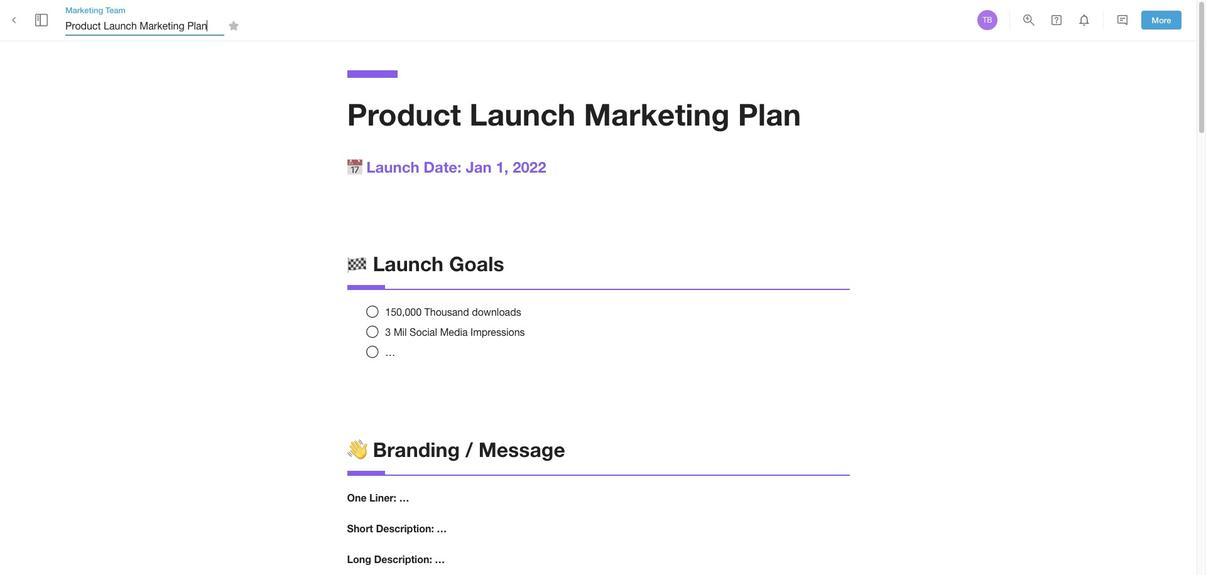 Task type: locate. For each thing, give the bounding box(es) containing it.
tb button
[[976, 8, 1000, 32]]

launch
[[470, 96, 576, 132], [366, 158, 420, 176], [373, 252, 444, 276]]

3 mil social media impressions
[[385, 327, 525, 338]]

launch up 2022
[[470, 96, 576, 132]]

long
[[347, 554, 371, 566]]

3
[[385, 327, 391, 338]]

description: down short description: …
[[374, 554, 432, 566]]

1 vertical spatial description:
[[374, 554, 432, 566]]

goals
[[449, 252, 504, 276]]

0 vertical spatial marketing
[[65, 5, 103, 15]]

2 vertical spatial launch
[[373, 252, 444, 276]]

description:
[[376, 523, 434, 535], [374, 554, 432, 566]]

product launch marketing plan
[[347, 96, 801, 132]]

0 vertical spatial description:
[[376, 523, 434, 535]]

150,000 thousand downloads
[[385, 307, 521, 318]]

one
[[347, 492, 367, 504]]

liner:
[[370, 492, 397, 504]]

marketing team link
[[65, 4, 243, 16]]

… for short description: …
[[437, 523, 447, 535]]

more
[[1152, 15, 1172, 25]]

thousand
[[425, 307, 469, 318]]

launch for date:
[[366, 158, 420, 176]]

1 vertical spatial launch
[[366, 158, 420, 176]]

👋 branding / message
[[347, 438, 565, 462]]

… for one liner: …
[[399, 492, 409, 504]]

150,000
[[385, 307, 422, 318]]

1 vertical spatial marketing
[[584, 96, 730, 132]]

Enter Title... text field
[[65, 16, 224, 36]]

📅 launch date: jan 1, 2022
[[347, 158, 546, 176]]

…
[[385, 347, 395, 358], [399, 492, 409, 504], [437, 523, 447, 535], [435, 554, 445, 566]]

2022
[[513, 158, 546, 176]]

launch up 150,000
[[373, 252, 444, 276]]

impressions
[[471, 327, 525, 338]]

📅
[[347, 158, 362, 176]]

… right liner:
[[399, 492, 409, 504]]

date:
[[424, 158, 462, 176]]

🏁
[[347, 252, 367, 276]]

… up long description: …
[[437, 523, 447, 535]]

… down short description: …
[[435, 554, 445, 566]]

0 vertical spatial launch
[[470, 96, 576, 132]]

launch right '📅'
[[366, 158, 420, 176]]

description: up long description: …
[[376, 523, 434, 535]]

0 horizontal spatial marketing
[[65, 5, 103, 15]]

marketing
[[65, 5, 103, 15], [584, 96, 730, 132]]

branding
[[373, 438, 460, 462]]

1,
[[496, 158, 509, 176]]

👋
[[347, 438, 367, 462]]

description: for short
[[376, 523, 434, 535]]

description: for long
[[374, 554, 432, 566]]



Task type: describe. For each thing, give the bounding box(es) containing it.
marketing team
[[65, 5, 126, 15]]

short description: …
[[347, 523, 447, 535]]

launch for goals
[[373, 252, 444, 276]]

… for long description: …
[[435, 554, 445, 566]]

tb
[[983, 16, 993, 25]]

team
[[105, 5, 126, 15]]

mil
[[394, 327, 407, 338]]

🏁 launch goals
[[347, 252, 504, 276]]

short
[[347, 523, 373, 535]]

1 horizontal spatial marketing
[[584, 96, 730, 132]]

one liner: …
[[347, 492, 409, 504]]

product
[[347, 96, 461, 132]]

… down 3
[[385, 347, 395, 358]]

/
[[466, 438, 473, 462]]

plan
[[738, 96, 801, 132]]

media
[[440, 327, 468, 338]]

more button
[[1142, 10, 1182, 30]]

downloads
[[472, 307, 521, 318]]

message
[[479, 438, 565, 462]]

social
[[410, 327, 437, 338]]

jan
[[466, 158, 492, 176]]

launch for marketing
[[470, 96, 576, 132]]

long description: …
[[347, 554, 445, 566]]



Task type: vqa. For each thing, say whether or not it's contained in the screenshot.
we
no



